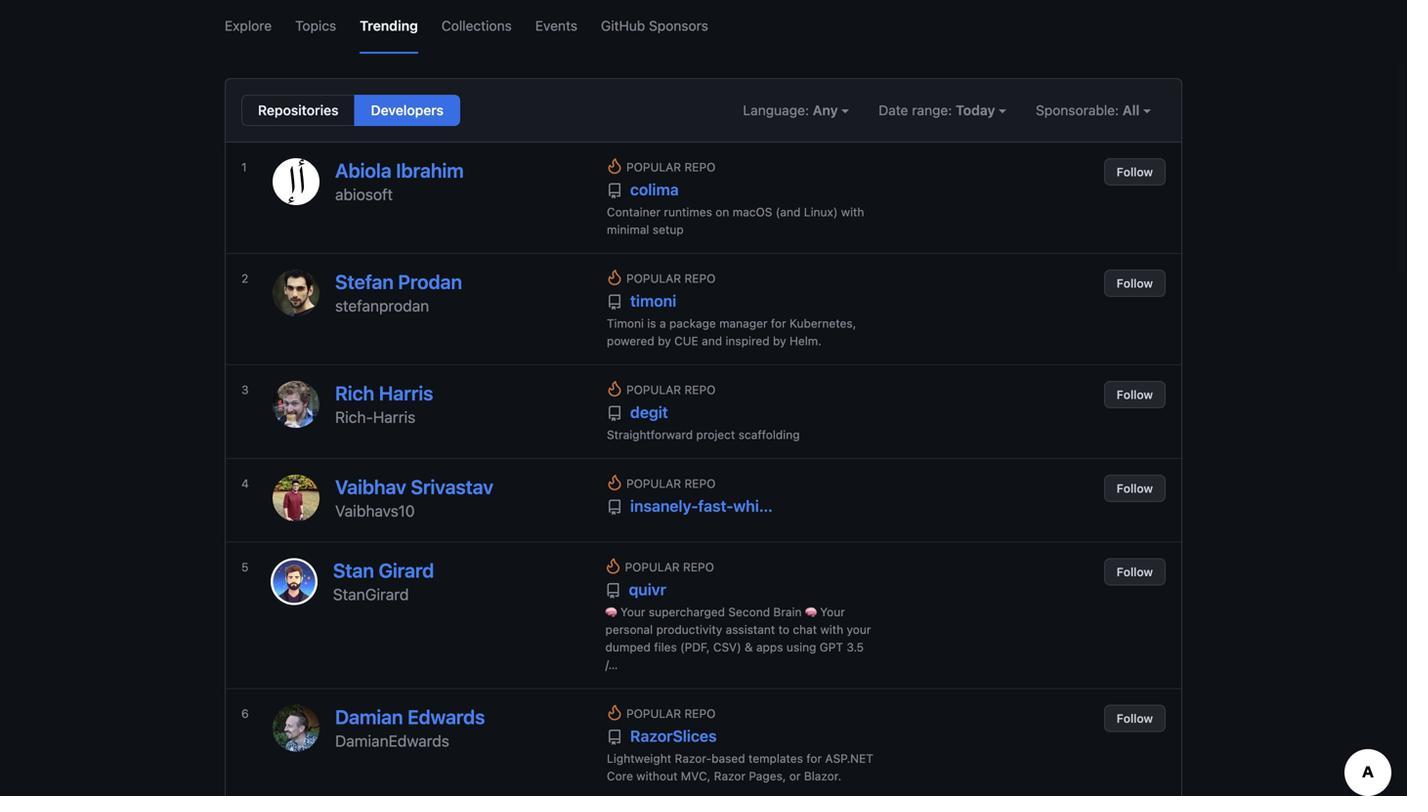 Task type: vqa. For each thing, say whether or not it's contained in the screenshot.
(and
yes



Task type: locate. For each thing, give the bounding box(es) containing it.
productivity
[[656, 623, 723, 637]]

language:
[[743, 102, 809, 118]]

vaibhav srivastav link
[[335, 476, 494, 499]]

@stangirard image
[[271, 559, 318, 606]]

repo image inside timoni link
[[607, 295, 623, 310]]

1 flame image from the top
[[607, 158, 623, 174]]

3 flame image from the top
[[607, 475, 623, 491]]

0 vertical spatial for
[[771, 317, 787, 330]]

repo up razorslices
[[685, 707, 716, 721]]

asp.net
[[825, 752, 874, 766]]

6
[[241, 707, 249, 721]]

repo image
[[607, 183, 623, 199]]

sponsorable: all
[[1036, 102, 1140, 118]]

(and
[[776, 205, 801, 219]]

harris up rich-harris link
[[379, 382, 433, 405]]

popular up degit
[[627, 383, 681, 397]]

razorslices
[[627, 727, 717, 746]]

for inside lightweight razor-based templates for asp.net core without mvc, razor pages, or blazor.
[[807, 752, 822, 766]]

1 vertical spatial for
[[807, 752, 822, 766]]

1 link
[[241, 158, 257, 239]]

repo for vaibhav srivastav
[[685, 477, 716, 491]]

repo up 'straightforward project scaffolding'
[[685, 383, 716, 397]]

1 vertical spatial flame image
[[606, 559, 621, 574]]

repo up the package
[[685, 272, 716, 285]]

repo image for harris
[[607, 406, 623, 422]]

for right manager
[[771, 317, 787, 330]]

damian edwards damianedwards
[[335, 706, 485, 751]]

🧠 up chat
[[805, 606, 817, 619]]

0 horizontal spatial 🧠
[[606, 606, 617, 619]]

minimal
[[607, 223, 650, 237]]

with inside container runtimes on macos (and linux) with minimal setup
[[841, 205, 865, 219]]

2 vertical spatial flame image
[[607, 705, 623, 721]]

2 vertical spatial flame image
[[607, 475, 623, 491]]

by left helm.
[[773, 334, 787, 348]]

repo image left degit
[[607, 406, 623, 422]]

core
[[607, 770, 633, 783]]

flame image up quivr link
[[606, 559, 621, 574]]

stefan prodan stefanprodan
[[335, 270, 462, 315]]

popular up timoni
[[627, 272, 681, 285]]

flame image up timoni link
[[607, 270, 623, 285]]

repo up insanely-fast-whisper link
[[685, 477, 716, 491]]

csv)
[[713, 641, 742, 654]]

0 horizontal spatial by
[[658, 334, 671, 348]]

girard
[[379, 559, 434, 582]]

2 🧠 from the left
[[805, 606, 817, 619]]

your up personal
[[621, 606, 646, 619]]

popular repo for abiola ibrahim
[[627, 160, 716, 174]]

trending
[[360, 18, 418, 34]]

stan girard stangirard
[[333, 559, 434, 604]]

events link
[[535, 0, 578, 54]]

0 vertical spatial with
[[841, 205, 865, 219]]

flame image up repo icon
[[607, 158, 623, 174]]

stan girard link
[[333, 559, 434, 582]]

razor-
[[675, 752, 712, 766]]

mvc,
[[681, 770, 711, 783]]

0 horizontal spatial for
[[771, 317, 787, 330]]

popular up the razorslices link
[[627, 707, 681, 721]]

sponsors
[[649, 18, 709, 34]]

popular repo
[[627, 160, 716, 174], [627, 272, 716, 285], [627, 383, 716, 397], [627, 477, 716, 491], [625, 561, 714, 574], [627, 707, 716, 721]]

your up the gpt at the right bottom of page
[[820, 606, 845, 619]]

repo image up timoni
[[607, 295, 623, 310]]

/…
[[606, 658, 618, 672]]

1 horizontal spatial by
[[773, 334, 787, 348]]

manager
[[720, 317, 768, 330]]

popular up colima
[[627, 160, 681, 174]]

repo image
[[607, 295, 623, 310], [607, 406, 623, 422], [607, 500, 623, 516], [606, 584, 621, 599], [607, 730, 623, 746]]

flame image down /…
[[607, 705, 623, 721]]

or
[[790, 770, 801, 783]]

files
[[654, 641, 677, 654]]

rich harris rich-harris
[[335, 382, 433, 427]]

to
[[779, 623, 790, 637]]

popular for prodan
[[627, 272, 681, 285]]

quivr
[[625, 581, 667, 599]]

colima link
[[607, 180, 679, 199]]

harris down rich harris 'link'
[[373, 408, 416, 427]]

timoni is a package manager for kubernetes, powered by cue and inspired by helm.
[[607, 317, 857, 348]]

srivastav
[[411, 476, 494, 499]]

container
[[607, 205, 661, 219]]

assistant
[[726, 623, 775, 637]]

github
[[601, 18, 645, 34]]

@vaibhavs10 image
[[273, 475, 320, 522]]

repo image inside degit link
[[607, 406, 623, 422]]

collections
[[442, 18, 512, 34]]

edwards
[[408, 706, 485, 729]]

popular repo up insanely-
[[627, 477, 716, 491]]

repo image left insanely-
[[607, 500, 623, 516]]

1 horizontal spatial for
[[807, 752, 822, 766]]

with up the gpt at the right bottom of page
[[821, 623, 844, 637]]

gpt
[[820, 641, 844, 654]]

popular for harris
[[627, 383, 681, 397]]

timoni
[[627, 292, 677, 310]]

1 horizontal spatial 🧠
[[805, 606, 817, 619]]

repo image up lightweight
[[607, 730, 623, 746]]

popular repo up quivr
[[625, 561, 714, 574]]

popular up quivr
[[625, 561, 680, 574]]

flame image for girard
[[606, 559, 621, 574]]

for up blazor.
[[807, 752, 822, 766]]

repo up supercharged
[[683, 561, 714, 574]]

🧠 up personal
[[606, 606, 617, 619]]

1 vertical spatial with
[[821, 623, 844, 637]]

stefan
[[335, 270, 394, 293]]

trending link
[[360, 0, 418, 54]]

repo up runtimes
[[685, 160, 716, 174]]

harris
[[379, 382, 433, 405], [373, 408, 416, 427]]

popular repo up degit
[[627, 383, 716, 397]]

supercharged
[[649, 606, 725, 619]]

repo image inside insanely-fast-whisper link
[[607, 500, 623, 516]]

with
[[841, 205, 865, 219], [821, 623, 844, 637]]

stangirard
[[333, 586, 409, 604]]

@damianedwards image
[[273, 705, 320, 752]]

5 link
[[241, 559, 255, 674]]

(pdf,
[[680, 641, 710, 654]]

second
[[729, 606, 770, 619]]

popular repo up razorslices
[[627, 707, 716, 721]]

vaibhavs10 link
[[335, 502, 415, 521]]

🧠
[[606, 606, 617, 619], [805, 606, 817, 619]]

0 vertical spatial flame image
[[607, 270, 623, 285]]

blazor.
[[804, 770, 842, 783]]

flame image for prodan
[[607, 270, 623, 285]]

@abiosoft image
[[273, 158, 320, 205]]

apps
[[757, 641, 783, 654]]

repo image left quivr
[[606, 584, 621, 599]]

flame image up degit link
[[607, 381, 623, 397]]

popular for srivastav
[[627, 477, 681, 491]]

repo image inside the razorslices link
[[607, 730, 623, 746]]

is
[[647, 317, 656, 330]]

flame image
[[607, 158, 623, 174], [607, 381, 623, 397], [607, 475, 623, 491]]

popular repo up colima
[[627, 160, 716, 174]]

popular repo for rich harris
[[627, 383, 716, 397]]

with right linux)
[[841, 205, 865, 219]]

repo for damian edwards
[[685, 707, 716, 721]]

topics link
[[295, 0, 336, 54]]

abiola
[[335, 159, 392, 182]]

stangirard link
[[333, 586, 409, 604]]

popular up insanely-
[[627, 477, 681, 491]]

by down a
[[658, 334, 671, 348]]

1 vertical spatial flame image
[[607, 381, 623, 397]]

popular repo for stefan prodan
[[627, 272, 716, 285]]

explore link
[[225, 0, 272, 54]]

popular repo up timoni
[[627, 272, 716, 285]]

chat
[[793, 623, 817, 637]]

ibrahim
[[396, 159, 464, 182]]

0 horizontal spatial your
[[621, 606, 646, 619]]

1 horizontal spatial your
[[820, 606, 845, 619]]

flame image
[[607, 270, 623, 285], [606, 559, 621, 574], [607, 705, 623, 721]]

1 your from the left
[[621, 606, 646, 619]]

flame image down straightforward
[[607, 475, 623, 491]]

dumped
[[606, 641, 651, 654]]

rich
[[335, 382, 375, 405]]

runtimes
[[664, 205, 713, 219]]

popular for girard
[[625, 561, 680, 574]]

4
[[241, 477, 249, 491]]

0 vertical spatial flame image
[[607, 158, 623, 174]]

2 flame image from the top
[[607, 381, 623, 397]]

repo image inside quivr link
[[606, 584, 621, 599]]



Task type: describe. For each thing, give the bounding box(es) containing it.
vaibhav
[[335, 476, 406, 499]]

1 🧠 from the left
[[606, 606, 617, 619]]

abiola ibrahim abiosoft
[[335, 159, 464, 204]]

with inside 🧠 your supercharged second brain 🧠 your personal productivity assistant to chat with your dumped files (pdf, csv) & apps using gpt 3.5 /…
[[821, 623, 844, 637]]

prodan
[[398, 270, 462, 293]]

pages,
[[749, 770, 786, 783]]

helm.
[[790, 334, 822, 348]]

flame image for srivastav
[[607, 475, 623, 491]]

Follow abiosoft submit
[[1104, 158, 1166, 186]]

Follow stefanprodan submit
[[1104, 270, 1166, 297]]

stefan prodan link
[[335, 270, 462, 293]]

insanely-
[[630, 497, 698, 516]]

popular repo for vaibhav srivastav
[[627, 477, 716, 491]]

scaffolding
[[739, 428, 800, 442]]

3 link
[[241, 381, 257, 444]]

insanely-fast-whisper link
[[607, 497, 792, 516]]

package
[[670, 317, 716, 330]]

trending element
[[241, 95, 460, 126]]

and
[[702, 334, 722, 348]]

rich harris link
[[335, 382, 433, 405]]

popular repo for damian edwards
[[627, 707, 716, 721]]

stefanprodan
[[335, 297, 429, 315]]

for inside timoni is a package manager for kubernetes, powered by cue and inspired by helm.
[[771, 317, 787, 330]]

timoni
[[607, 317, 644, 330]]

degit
[[627, 403, 668, 422]]

@stefanprodan image
[[273, 270, 320, 317]]

developers link
[[354, 95, 460, 126]]

abiola ibrahim link
[[335, 159, 464, 182]]

rich-harris link
[[335, 408, 416, 427]]

Follow StanGirard submit
[[1104, 559, 1166, 586]]

sponsorable:
[[1036, 102, 1119, 118]]

2 link
[[241, 270, 257, 350]]

damian
[[335, 706, 403, 729]]

abiosoft link
[[335, 185, 393, 204]]

repo image for srivastav
[[607, 500, 623, 516]]

events
[[535, 18, 578, 34]]

damian edwards link
[[335, 706, 485, 729]]

1 vertical spatial harris
[[373, 408, 416, 427]]

flame image for harris
[[607, 381, 623, 397]]

1 by from the left
[[658, 334, 671, 348]]

2 your from the left
[[820, 606, 845, 619]]

on
[[716, 205, 730, 219]]

Follow Rich-Harris submit
[[1104, 381, 1166, 409]]

github sponsors link
[[601, 0, 709, 54]]

repo image for girard
[[606, 584, 621, 599]]

timoni link
[[607, 291, 677, 311]]

explore
[[225, 18, 272, 34]]

6 link
[[241, 705, 257, 785]]

collections link
[[442, 0, 512, 54]]

popular repo for stan girard
[[625, 561, 714, 574]]

stefanprodan link
[[335, 297, 429, 315]]

container runtimes on macos (and linux) with minimal setup
[[607, 205, 865, 237]]

macos
[[733, 205, 773, 219]]

straightforward project scaffolding
[[607, 428, 800, 442]]

4 link
[[241, 475, 257, 527]]

🧠 your supercharged second brain 🧠 your personal productivity assistant to chat with your dumped files (pdf, csv) & apps using gpt 3.5 /…
[[606, 606, 871, 672]]

a
[[660, 317, 666, 330]]

repo for abiola ibrahim
[[685, 160, 716, 174]]

cue
[[675, 334, 699, 348]]

repo image for prodan
[[607, 295, 623, 310]]

personal
[[606, 623, 653, 637]]

5
[[241, 561, 249, 574]]

3
[[241, 383, 249, 397]]

without
[[637, 770, 678, 783]]

@rich harris image
[[273, 381, 320, 428]]

repo for rich harris
[[685, 383, 716, 397]]

2 by from the left
[[773, 334, 787, 348]]

quivr link
[[606, 580, 667, 600]]

kubernetes,
[[790, 317, 857, 330]]

1
[[241, 160, 247, 174]]

Follow DamianEdwards submit
[[1104, 705, 1166, 733]]

today
[[956, 102, 996, 118]]

github sponsors
[[601, 18, 709, 34]]

3.5
[[847, 641, 864, 654]]

razorslices link
[[607, 727, 717, 746]]

repo for stefan prodan
[[685, 272, 716, 285]]

colima
[[627, 180, 679, 199]]

flame image for edwards
[[607, 705, 623, 721]]

damianedwards
[[335, 732, 449, 751]]

0 vertical spatial harris
[[379, 382, 433, 405]]

&
[[745, 641, 753, 654]]

repositories link
[[241, 95, 355, 126]]

topics
[[295, 18, 336, 34]]

date
[[879, 102, 909, 118]]

vaibhavs10
[[335, 502, 415, 521]]

using
[[787, 641, 817, 654]]

all
[[1123, 102, 1140, 118]]

repo image for edwards
[[607, 730, 623, 746]]

straightforward
[[607, 428, 693, 442]]

templates
[[749, 752, 803, 766]]

popular for ibrahim
[[627, 160, 681, 174]]

flame image for ibrahim
[[607, 158, 623, 174]]

degit link
[[607, 403, 668, 422]]

Follow Vaibhavs10 submit
[[1104, 475, 1166, 502]]

project
[[696, 428, 735, 442]]

abiosoft
[[335, 185, 393, 204]]

inspired
[[726, 334, 770, 348]]

damianedwards link
[[335, 732, 449, 751]]

stan
[[333, 559, 374, 582]]

popular for edwards
[[627, 707, 681, 721]]

vaibhav srivastav vaibhavs10
[[335, 476, 494, 521]]

rich-
[[335, 408, 373, 427]]

repo for stan girard
[[683, 561, 714, 574]]

whisper
[[734, 497, 792, 516]]

insanely-fast-whisper
[[627, 497, 792, 516]]

brain
[[774, 606, 802, 619]]



